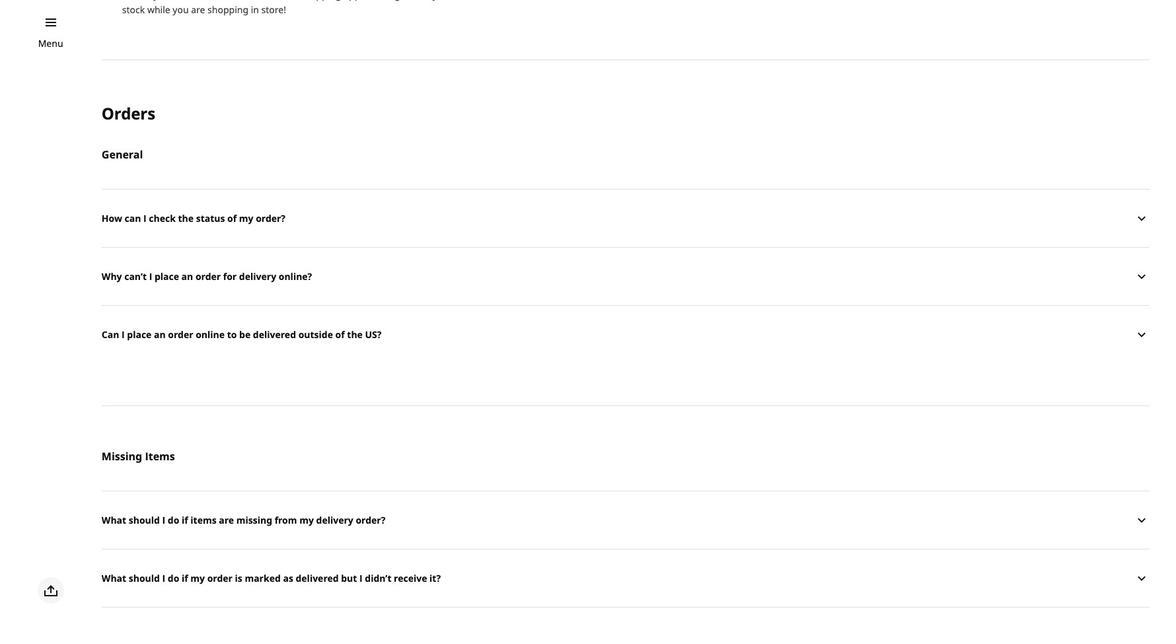 Task type: describe. For each thing, give the bounding box(es) containing it.
1 horizontal spatial check
[[451, 0, 476, 2]]

0 horizontal spatial you
[[153, 0, 170, 2]]

great
[[395, 0, 418, 2]]

can't
[[124, 270, 147, 283]]

are inside dropdown button
[[219, 514, 234, 527]]

is inside dropdown button
[[235, 572, 242, 585]]

as
[[283, 572, 293, 585]]

items
[[145, 450, 175, 464]]

app
[[344, 0, 360, 2]]

an inside 'dropdown button'
[[154, 328, 166, 341]]

marked
[[245, 572, 281, 585]]

way
[[420, 0, 438, 2]]

i for why can't i place an order for delivery online?
[[149, 270, 152, 283]]

do for items
[[168, 514, 179, 527]]

1 horizontal spatial you
[[173, 4, 189, 16]]

2 vertical spatial my
[[191, 572, 205, 585]]

menu button
[[38, 36, 63, 51]]

has
[[541, 0, 557, 2]]

sure
[[205, 0, 224, 2]]

also
[[613, 0, 630, 2]]

out
[[478, 0, 493, 2]]

be inside 'dropdown button'
[[239, 328, 251, 341]]

menu
[[38, 37, 63, 50]]

offer
[[570, 0, 591, 2]]

are inside before you visit be sure to download our shopping app – it is a great way to check out what ikea has to offer and also to even check for stock while you are shopping in store!
[[191, 4, 205, 16]]

before
[[122, 0, 151, 2]]

status
[[196, 212, 225, 224]]

even
[[644, 0, 665, 2]]

what for what should i do if my order is marked as delivered but i didn't receive it?
[[102, 572, 126, 585]]

online?
[[279, 270, 312, 283]]

while
[[147, 4, 170, 16]]

to right way
[[440, 0, 449, 2]]

in
[[251, 4, 259, 16]]

for inside dropdown button
[[223, 270, 237, 283]]

1 horizontal spatial shopping
[[301, 0, 342, 2]]

why
[[102, 270, 122, 283]]

the inside 'dropdown button'
[[347, 328, 363, 341]]

order? inside what should i do if items are missing from my delivery order? dropdown button
[[356, 514, 386, 527]]

how
[[102, 212, 122, 224]]

place inside 'dropdown button'
[[127, 328, 152, 341]]

0 vertical spatial delivery
[[239, 270, 276, 283]]

is inside before you visit be sure to download our shopping app – it is a great way to check out what ikea has to offer and also to even check for stock while you are shopping in store!
[[378, 0, 385, 2]]

order inside 'dropdown button'
[[168, 328, 193, 341]]

store!
[[261, 4, 286, 16]]

0 vertical spatial order
[[196, 270, 221, 283]]

from
[[275, 514, 297, 527]]

can
[[125, 212, 141, 224]]

items
[[191, 514, 217, 527]]

if for items
[[182, 514, 188, 527]]

it
[[370, 0, 376, 2]]

1 horizontal spatial my
[[239, 212, 254, 224]]



Task type: vqa. For each thing, say whether or not it's contained in the screenshot.
topmost product
no



Task type: locate. For each thing, give the bounding box(es) containing it.
1 vertical spatial is
[[235, 572, 242, 585]]

order?
[[256, 212, 286, 224], [356, 514, 386, 527]]

the left status
[[178, 212, 194, 224]]

for up can i place an order online to be delivered outside of the us?
[[223, 270, 237, 283]]

the left us?
[[347, 328, 363, 341]]

1 vertical spatial you
[[173, 4, 189, 16]]

1 horizontal spatial of
[[336, 328, 345, 341]]

1 vertical spatial an
[[154, 328, 166, 341]]

are down sure
[[191, 4, 205, 16]]

a
[[387, 0, 392, 2]]

for right even
[[694, 0, 707, 2]]

0 horizontal spatial is
[[235, 572, 242, 585]]

my down items
[[191, 572, 205, 585]]

0 vertical spatial of
[[227, 212, 237, 224]]

0 horizontal spatial place
[[127, 328, 152, 341]]

0 vertical spatial you
[[153, 0, 170, 2]]

check left out
[[451, 0, 476, 2]]

0 horizontal spatial for
[[223, 270, 237, 283]]

to right has
[[559, 0, 568, 2]]

2 should from the top
[[129, 572, 160, 585]]

0 vertical spatial an
[[182, 270, 193, 283]]

check
[[451, 0, 476, 2], [667, 0, 692, 2], [149, 212, 176, 224]]

outside
[[299, 328, 333, 341]]

2 horizontal spatial check
[[667, 0, 692, 2]]

what
[[102, 514, 126, 527], [102, 572, 126, 585]]

order left online
[[168, 328, 193, 341]]

us?
[[365, 328, 382, 341]]

0 horizontal spatial are
[[191, 4, 205, 16]]

0 vertical spatial order?
[[256, 212, 286, 224]]

stock
[[122, 4, 145, 16]]

0 horizontal spatial of
[[227, 212, 237, 224]]

how can i check the status of my order?
[[102, 212, 286, 224]]

0 vertical spatial shopping
[[301, 0, 342, 2]]

of inside 'dropdown button'
[[336, 328, 345, 341]]

order? right status
[[256, 212, 286, 224]]

0 horizontal spatial an
[[154, 328, 166, 341]]

delivered
[[253, 328, 296, 341], [296, 572, 339, 585]]

do
[[168, 514, 179, 527], [168, 572, 179, 585]]

order up online
[[196, 270, 221, 283]]

delivered inside 'dropdown button'
[[253, 328, 296, 341]]

should for what should i do if items are missing from my delivery order?
[[129, 514, 160, 527]]

how can i check the status of my order? button
[[102, 189, 1150, 247]]

missing
[[236, 514, 272, 527]]

be
[[192, 0, 202, 2], [239, 328, 251, 341]]

to right sure
[[226, 0, 235, 2]]

0 vertical spatial for
[[694, 0, 707, 2]]

0 horizontal spatial the
[[178, 212, 194, 224]]

0 vertical spatial my
[[239, 212, 254, 224]]

to
[[226, 0, 235, 2], [440, 0, 449, 2], [559, 0, 568, 2], [633, 0, 642, 2], [227, 328, 237, 341]]

online
[[196, 328, 225, 341]]

1 vertical spatial order
[[168, 328, 193, 341]]

1 vertical spatial do
[[168, 572, 179, 585]]

0 vertical spatial place
[[155, 270, 179, 283]]

i
[[143, 212, 147, 224], [149, 270, 152, 283], [122, 328, 125, 341], [162, 514, 165, 527], [162, 572, 165, 585], [360, 572, 363, 585]]

0 vertical spatial should
[[129, 514, 160, 527]]

1 horizontal spatial are
[[219, 514, 234, 527]]

should
[[129, 514, 160, 527], [129, 572, 160, 585]]

visit
[[172, 0, 189, 2]]

check right can
[[149, 212, 176, 224]]

be inside before you visit be sure to download our shopping app – it is a great way to check out what ikea has to offer and also to even check for stock while you are shopping in store!
[[192, 0, 202, 2]]

and
[[594, 0, 610, 2]]

place right can't on the left
[[155, 270, 179, 283]]

delivery left online?
[[239, 270, 276, 283]]

1 vertical spatial delivered
[[296, 572, 339, 585]]

order left marked
[[207, 572, 233, 585]]

0 vertical spatial the
[[178, 212, 194, 224]]

what should i do if items are missing from my delivery order? button
[[102, 491, 1150, 549]]

1 vertical spatial of
[[336, 328, 345, 341]]

0 horizontal spatial be
[[192, 0, 202, 2]]

an right can't on the left
[[182, 270, 193, 283]]

shopping
[[301, 0, 342, 2], [208, 4, 249, 16]]

for
[[694, 0, 707, 2], [223, 270, 237, 283]]

1 vertical spatial what
[[102, 572, 126, 585]]

what for what should i do if items are missing from my delivery order?
[[102, 514, 126, 527]]

of
[[227, 212, 237, 224], [336, 328, 345, 341]]

be right visit at the top left
[[192, 0, 202, 2]]

0 vertical spatial do
[[168, 514, 179, 527]]

1 horizontal spatial an
[[182, 270, 193, 283]]

0 vertical spatial what
[[102, 514, 126, 527]]

1 vertical spatial my
[[300, 514, 314, 527]]

i for how can i check the status of my order?
[[143, 212, 147, 224]]

before you visit be sure to download our shopping app – it is a great way to check out what ikea has to offer and also to even check for stock while you are shopping in store!
[[122, 0, 707, 16]]

place right can
[[127, 328, 152, 341]]

what should i do if items are missing from my delivery order?
[[102, 514, 386, 527]]

orders
[[102, 103, 155, 124]]

1 horizontal spatial place
[[155, 270, 179, 283]]

my right from
[[300, 514, 314, 527]]

is
[[378, 0, 385, 2], [235, 572, 242, 585]]

1 vertical spatial should
[[129, 572, 160, 585]]

1 vertical spatial are
[[219, 514, 234, 527]]

2 what from the top
[[102, 572, 126, 585]]

order? inside how can i check the status of my order? dropdown button
[[256, 212, 286, 224]]

1 horizontal spatial the
[[347, 328, 363, 341]]

it?
[[430, 572, 441, 585]]

shopping down sure
[[208, 4, 249, 16]]

what should i do if my order is marked as delivered but i didn't receive it? button
[[102, 549, 1150, 608]]

0 horizontal spatial my
[[191, 572, 205, 585]]

0 vertical spatial delivered
[[253, 328, 296, 341]]

check right even
[[667, 0, 692, 2]]

to inside 'dropdown button'
[[227, 328, 237, 341]]

missing
[[102, 450, 142, 464]]

why can't i place an order for delivery online?
[[102, 270, 312, 283]]

delivery right from
[[316, 514, 354, 527]]

0 horizontal spatial check
[[149, 212, 176, 224]]

1 if from the top
[[182, 514, 188, 527]]

the
[[178, 212, 194, 224], [347, 328, 363, 341]]

should for what should i do if my order is marked as delivered but i didn't receive it?
[[129, 572, 160, 585]]

an
[[182, 270, 193, 283], [154, 328, 166, 341]]

the inside dropdown button
[[178, 212, 194, 224]]

1 what from the top
[[102, 514, 126, 527]]

be right online
[[239, 328, 251, 341]]

0 vertical spatial be
[[192, 0, 202, 2]]

can
[[102, 328, 119, 341]]

i inside 'dropdown button'
[[122, 328, 125, 341]]

1 vertical spatial delivery
[[316, 514, 354, 527]]

download
[[238, 0, 281, 2]]

2 if from the top
[[182, 572, 188, 585]]

1 vertical spatial if
[[182, 572, 188, 585]]

1 vertical spatial place
[[127, 328, 152, 341]]

you down visit at the top left
[[173, 4, 189, 16]]

receive
[[394, 572, 427, 585]]

1 vertical spatial the
[[347, 328, 363, 341]]

didn't
[[365, 572, 392, 585]]

–
[[363, 0, 368, 2]]

can i place an order online to be delivered outside of the us?
[[102, 328, 382, 341]]

of inside dropdown button
[[227, 212, 237, 224]]

delivered left outside
[[253, 328, 296, 341]]

an right can
[[154, 328, 166, 341]]

are
[[191, 4, 205, 16], [219, 514, 234, 527]]

1 do from the top
[[168, 514, 179, 527]]

my right status
[[239, 212, 254, 224]]

you
[[153, 0, 170, 2], [173, 4, 189, 16]]

are right items
[[219, 514, 234, 527]]

for inside before you visit be sure to download our shopping app – it is a great way to check out what ikea has to offer and also to even check for stock while you are shopping in store!
[[694, 0, 707, 2]]

my
[[239, 212, 254, 224], [300, 514, 314, 527], [191, 572, 205, 585]]

if
[[182, 514, 188, 527], [182, 572, 188, 585]]

if for my
[[182, 572, 188, 585]]

1 horizontal spatial for
[[694, 0, 707, 2]]

delivered inside dropdown button
[[296, 572, 339, 585]]

place inside dropdown button
[[155, 270, 179, 283]]

i for what should i do if my order is marked as delivered but i didn't receive it?
[[162, 572, 165, 585]]

of right status
[[227, 212, 237, 224]]

1 should from the top
[[129, 514, 160, 527]]

general
[[102, 147, 143, 162]]

what
[[496, 0, 517, 2]]

can i place an order online to be delivered outside of the us? button
[[102, 305, 1150, 364]]

0 vertical spatial is
[[378, 0, 385, 2]]

delivered right as
[[296, 572, 339, 585]]

missing items
[[102, 450, 175, 464]]

to right also at the top of page
[[633, 0, 642, 2]]

delivery
[[239, 270, 276, 283], [316, 514, 354, 527]]

0 horizontal spatial delivery
[[239, 270, 276, 283]]

shopping right our
[[301, 0, 342, 2]]

place
[[155, 270, 179, 283], [127, 328, 152, 341]]

why can't i place an order for delivery online? button
[[102, 247, 1150, 305]]

0 vertical spatial if
[[182, 514, 188, 527]]

check inside dropdown button
[[149, 212, 176, 224]]

0 horizontal spatial order?
[[256, 212, 286, 224]]

0 horizontal spatial shopping
[[208, 4, 249, 16]]

i for what should i do if items are missing from my delivery order?
[[162, 514, 165, 527]]

1 horizontal spatial delivery
[[316, 514, 354, 527]]

our
[[283, 0, 298, 2]]

1 horizontal spatial order?
[[356, 514, 386, 527]]

order
[[196, 270, 221, 283], [168, 328, 193, 341], [207, 572, 233, 585]]

do for my
[[168, 572, 179, 585]]

1 vertical spatial for
[[223, 270, 237, 283]]

1 vertical spatial order?
[[356, 514, 386, 527]]

but
[[341, 572, 357, 585]]

order? up didn't
[[356, 514, 386, 527]]

what should i do if my order is marked as delivered but i didn't receive it?
[[102, 572, 441, 585]]

1 horizontal spatial is
[[378, 0, 385, 2]]

2 vertical spatial order
[[207, 572, 233, 585]]

you up while
[[153, 0, 170, 2]]

2 do from the top
[[168, 572, 179, 585]]

1 vertical spatial shopping
[[208, 4, 249, 16]]

2 horizontal spatial my
[[300, 514, 314, 527]]

0 vertical spatial are
[[191, 4, 205, 16]]

to right online
[[227, 328, 237, 341]]

an inside dropdown button
[[182, 270, 193, 283]]

is left marked
[[235, 572, 242, 585]]

1 vertical spatial be
[[239, 328, 251, 341]]

1 horizontal spatial be
[[239, 328, 251, 341]]

ikea
[[519, 0, 539, 2]]

of right outside
[[336, 328, 345, 341]]

is left a
[[378, 0, 385, 2]]



